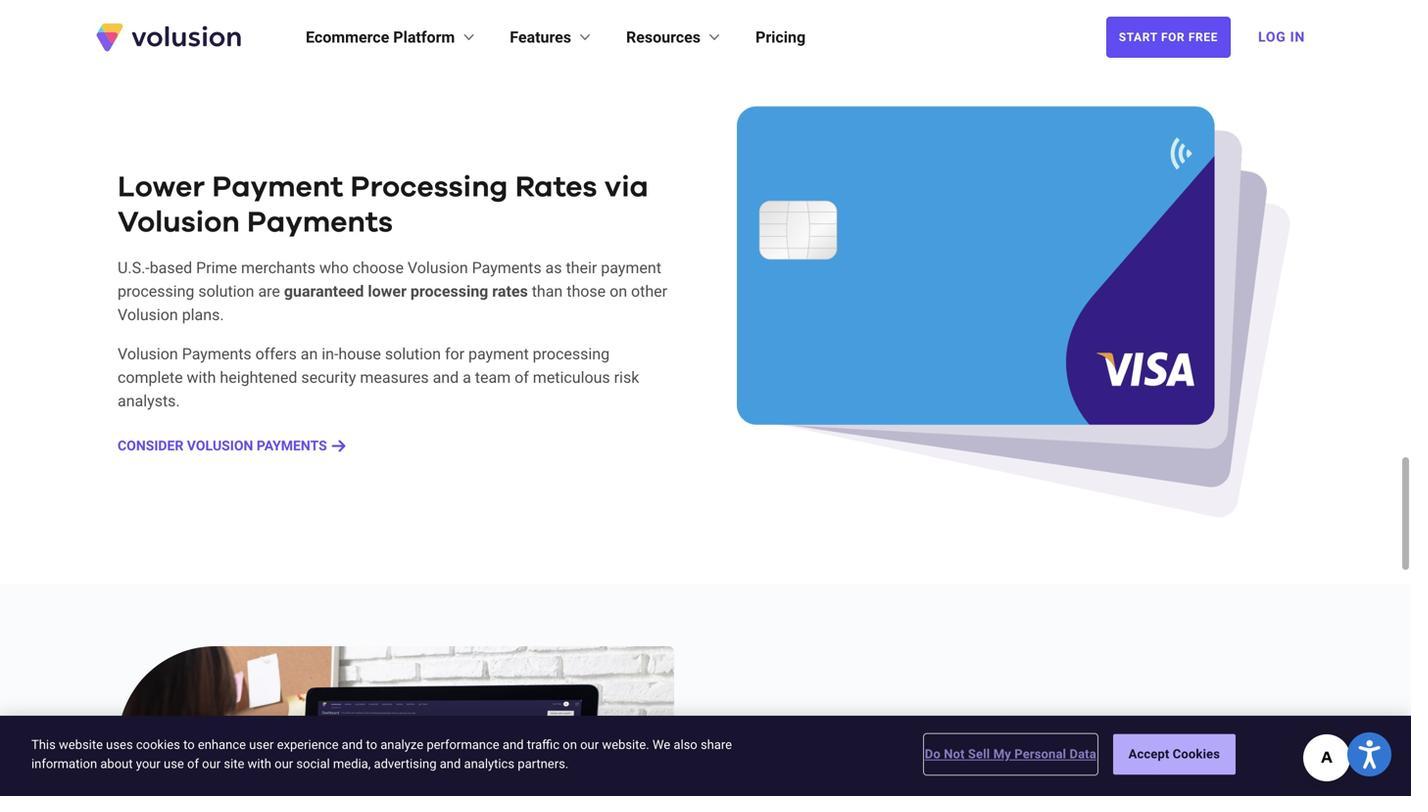 Task type: vqa. For each thing, say whether or not it's contained in the screenshot.
to for Made
yes



Task type: describe. For each thing, give the bounding box(es) containing it.
of inside volusion payments offers an in-house solution for payment processing complete with heightened security measures and a team of meticulous risk analysts.
[[515, 368, 529, 387]]

in
[[1291, 29, 1306, 45]]

other
[[631, 282, 668, 301]]

1 horizontal spatial our
[[275, 757, 293, 772]]

1 horizontal spatial to
[[366, 738, 377, 753]]

1 horizontal spatial processing
[[411, 282, 488, 301]]

this
[[31, 738, 56, 753]]

risk
[[614, 368, 639, 387]]

lower
[[368, 282, 407, 301]]

than those on other volusion plans.
[[118, 282, 668, 324]]

enjoy
[[925, 777, 962, 796]]

do
[[925, 748, 941, 762]]

partners.
[[518, 757, 569, 772]]

and down 'performance'
[[440, 757, 461, 772]]

not
[[944, 748, 965, 762]]

guaranteed
[[284, 282, 364, 301]]

1 vertical spatial platform
[[874, 727, 1002, 756]]

scale
[[1134, 727, 1214, 756]]

log in
[[1259, 29, 1306, 45]]

user
[[249, 738, 274, 753]]

your
[[136, 757, 161, 772]]

to for made
[[1097, 727, 1127, 756]]

website
[[59, 738, 103, 753]]

2 horizontal spatial our
[[580, 738, 599, 753]]

who
[[319, 259, 349, 277]]

this website uses cookies to enhance user experience and to analyze performance and traffic on our website. we also share information about your use of our site with our social media, advertising and analytics partners.
[[31, 738, 732, 772]]

of inside volusion prime merchants enjoy all of the exclusive benefits listed above, in
[[986, 777, 1000, 796]]

rates
[[492, 282, 528, 301]]

meticulous
[[533, 368, 610, 387]]

merchants inside "u.s.-based prime merchants who choose volusion payments as their payment processing solution are"
[[241, 259, 316, 277]]

guaranteed lower processing rates
[[284, 282, 528, 301]]

we
[[653, 738, 671, 753]]

personal
[[1015, 748, 1067, 762]]

accept
[[1129, 748, 1170, 762]]

volusion inside "u.s.-based prime merchants who choose volusion payments as their payment processing solution are"
[[408, 259, 468, 277]]

prime inside volusion prime merchants enjoy all of the exclusive benefits listed above, in
[[802, 777, 843, 796]]

sell
[[968, 748, 990, 762]]

based
[[150, 259, 192, 277]]

ecommerce
[[306, 28, 389, 47]]

for
[[445, 345, 465, 364]]

u.s.-based prime merchants who choose volusion payments as their payment processing solution are
[[118, 259, 662, 301]]

data
[[1070, 748, 1097, 762]]

payment
[[212, 173, 343, 202]]

payments inside "u.s.-based prime merchants who choose volusion payments as their payment processing solution are"
[[472, 259, 542, 277]]

processing inside volusion payments offers an in-house solution for payment processing complete with heightened security measures and a team of meticulous risk analysts.
[[533, 345, 610, 364]]

all
[[966, 777, 982, 796]]

free
[[1189, 30, 1218, 44]]

solution inside "u.s.-based prime merchants who choose volusion payments as their payment processing solution are"
[[198, 282, 254, 301]]

complete
[[118, 368, 183, 387]]

for
[[1162, 30, 1185, 44]]

log
[[1259, 29, 1287, 45]]

also
[[674, 738, 698, 753]]

pricing link
[[756, 25, 806, 49]]

accept cookies
[[1129, 748, 1220, 762]]

uses
[[106, 738, 133, 753]]

those
[[567, 282, 606, 301]]

and inside volusion payments offers an in-house solution for payment processing complete with heightened security measures and a team of meticulous risk analysts.
[[433, 368, 459, 387]]

in-
[[322, 345, 339, 364]]

social
[[296, 757, 330, 772]]

as
[[546, 259, 562, 277]]

rates
[[515, 173, 597, 202]]

to for cookies
[[183, 738, 195, 753]]

exclusive
[[1030, 777, 1094, 796]]

media,
[[333, 757, 371, 772]]

analytics
[[464, 757, 515, 772]]

offers
[[255, 345, 297, 364]]

performance
[[427, 738, 500, 753]]

0 horizontal spatial our
[[202, 757, 221, 772]]

their
[[566, 259, 597, 277]]

made
[[1009, 727, 1090, 756]]

start for free
[[1119, 30, 1218, 44]]

log in link
[[1247, 16, 1317, 59]]

platform inside dropdown button
[[393, 28, 455, 47]]

a
[[737, 727, 758, 756]]

are
[[258, 282, 280, 301]]

prime inside "u.s.-based prime merchants who choose volusion payments as their payment processing solution are"
[[196, 259, 237, 277]]

ecommerce platform
[[306, 28, 455, 47]]

volusion inside volusion prime merchants enjoy all of the exclusive benefits listed above, in
[[737, 777, 798, 796]]

resources
[[626, 28, 701, 47]]

than
[[532, 282, 563, 301]]

with inside this website uses cookies to enhance user experience and to analyze performance and traffic on our website. we also share information about your use of our site with our social media, advertising and analytics partners.
[[248, 757, 271, 772]]

analyze
[[381, 738, 424, 753]]

with inside volusion payments offers an in-house solution for payment processing complete with heightened security measures and a team of meticulous risk analysts.
[[187, 368, 216, 387]]



Task type: locate. For each thing, give the bounding box(es) containing it.
solution up plans.
[[198, 282, 254, 301]]

0 vertical spatial payments
[[247, 208, 393, 238]]

0 horizontal spatial payment
[[469, 345, 529, 364]]

house
[[339, 345, 381, 364]]

volusion inside volusion payments offers an in-house solution for payment processing complete with heightened security measures and a team of meticulous risk analysts.
[[118, 345, 178, 364]]

consider volusion payments link
[[118, 437, 347, 456]]

on inside this website uses cookies to enhance user experience and to analyze performance and traffic on our website. we also share information about your use of our site with our social media, advertising and analytics partners.
[[563, 738, 577, 753]]

my
[[994, 748, 1012, 762]]

plans.
[[182, 306, 224, 324]]

1 horizontal spatial of
[[515, 368, 529, 387]]

privacy alert dialog
[[0, 717, 1412, 797]]

payment up 'team' in the left top of the page
[[469, 345, 529, 364]]

with
[[187, 368, 216, 387], [248, 757, 271, 772]]

security
[[301, 368, 356, 387]]

1 horizontal spatial solution
[[385, 345, 441, 364]]

volusion inside lower payment processing rates via volusion payments
[[118, 208, 240, 238]]

processing down based
[[118, 282, 194, 301]]

analysts.
[[118, 392, 180, 411]]

a
[[463, 368, 471, 387]]

merchants up are
[[241, 259, 316, 277]]

heightened
[[220, 368, 297, 387]]

and left traffic on the bottom left
[[503, 738, 524, 753]]

use
[[164, 757, 184, 772]]

cookies
[[1173, 748, 1220, 762]]

0 vertical spatial merchants
[[241, 259, 316, 277]]

and up media,
[[342, 738, 363, 753]]

prime
[[196, 259, 237, 277], [802, 777, 843, 796]]

of
[[515, 368, 529, 387], [187, 757, 199, 772], [986, 777, 1000, 796]]

0 vertical spatial solution
[[198, 282, 254, 301]]

lower
[[118, 173, 205, 202]]

features button
[[510, 25, 595, 49]]

choose
[[353, 259, 404, 277]]

processing up the "meticulous"
[[533, 345, 610, 364]]

on left other
[[610, 282, 627, 301]]

payment up other
[[601, 259, 662, 277]]

1 vertical spatial on
[[563, 738, 577, 753]]

of right use
[[187, 757, 199, 772]]

2 horizontal spatial processing
[[533, 345, 610, 364]]

on
[[610, 282, 627, 301], [563, 738, 577, 753]]

0 horizontal spatial processing
[[118, 282, 194, 301]]

0 vertical spatial platform
[[393, 28, 455, 47]]

processing
[[118, 282, 194, 301], [411, 282, 488, 301], [533, 345, 610, 364]]

payment inside "u.s.-based prime merchants who choose volusion payments as their payment processing solution are"
[[601, 259, 662, 277]]

an
[[301, 345, 318, 364]]

about
[[100, 757, 133, 772]]

and
[[433, 368, 459, 387], [342, 738, 363, 753], [503, 738, 524, 753], [440, 757, 461, 772]]

0 horizontal spatial merchants
[[241, 259, 316, 277]]

volusion inside than those on other volusion plans.
[[118, 306, 178, 324]]

features
[[510, 28, 572, 47]]

consider volusion payments
[[118, 438, 327, 454]]

2 horizontal spatial of
[[986, 777, 1000, 796]]

and left a
[[433, 368, 459, 387]]

0 vertical spatial prime
[[196, 259, 237, 277]]

0 horizontal spatial to
[[183, 738, 195, 753]]

0 vertical spatial with
[[187, 368, 216, 387]]

1 horizontal spatial merchants
[[847, 777, 921, 796]]

volusion payments offers an in-house solution for payment processing complete with heightened security measures and a team of meticulous risk analysts.
[[118, 345, 639, 411]]

1 horizontal spatial with
[[248, 757, 271, 772]]

volusion down the u.s.-
[[118, 306, 178, 324]]

start
[[1119, 30, 1158, 44]]

advertising
[[374, 757, 437, 772]]

open accessibe: accessibility options, statement and help image
[[1359, 741, 1381, 770]]

above,
[[1200, 777, 1245, 796]]

1 horizontal spatial on
[[610, 282, 627, 301]]

0 horizontal spatial solution
[[198, 282, 254, 301]]

1 vertical spatial payments
[[472, 259, 542, 277]]

payments inside volusion payments offers an in-house solution for payment processing complete with heightened security measures and a team of meticulous risk analysts.
[[182, 345, 252, 364]]

of inside this website uses cookies to enhance user experience and to analyze performance and traffic on our website. we also share information about your use of our site with our social media, advertising and analytics partners.
[[187, 757, 199, 772]]

processing
[[350, 173, 508, 202]]

via
[[605, 173, 649, 202]]

0 horizontal spatial with
[[187, 368, 216, 387]]

processing inside "u.s.-based prime merchants who choose volusion payments as their payment processing solution are"
[[118, 282, 194, 301]]

prime down robust
[[802, 777, 843, 796]]

1 horizontal spatial prime
[[802, 777, 843, 796]]

our left social
[[275, 757, 293, 772]]

lower payment processing rates via volusion payments
[[118, 173, 649, 238]]

1 vertical spatial merchants
[[847, 777, 921, 796]]

2 horizontal spatial to
[[1097, 727, 1127, 756]]

1 vertical spatial prime
[[802, 777, 843, 796]]

volusion prime merchants enjoy all of the exclusive benefits listed above, in
[[737, 777, 1261, 797]]

volusion down "a"
[[737, 777, 798, 796]]

benefits
[[1098, 777, 1154, 796]]

payments
[[257, 438, 327, 454]]

0 vertical spatial payment
[[601, 259, 662, 277]]

0 vertical spatial on
[[610, 282, 627, 301]]

0 horizontal spatial platform
[[393, 28, 455, 47]]

0 horizontal spatial prime
[[196, 259, 237, 277]]

solution inside volusion payments offers an in-house solution for payment processing complete with heightened security measures and a team of meticulous risk analysts.
[[385, 345, 441, 364]]

start for free link
[[1106, 17, 1231, 58]]

with down the user
[[248, 757, 271, 772]]

website.
[[602, 738, 650, 753]]

platform up the enjoy
[[874, 727, 1002, 756]]

do not sell my personal data button
[[925, 736, 1097, 775]]

volusion up the guaranteed lower processing rates on the left of the page
[[408, 259, 468, 277]]

1 vertical spatial of
[[187, 757, 199, 772]]

1 vertical spatial solution
[[385, 345, 441, 364]]

information
[[31, 757, 97, 772]]

our left website.
[[580, 738, 599, 753]]

platform
[[393, 28, 455, 47], [874, 727, 1002, 756]]

robust
[[765, 727, 866, 756]]

merchants inside volusion prime merchants enjoy all of the exclusive benefits listed above, in
[[847, 777, 921, 796]]

processing left the rates
[[411, 282, 488, 301]]

a robust platform made to scale
[[737, 727, 1214, 756]]

1 horizontal spatial platform
[[874, 727, 1002, 756]]

payment
[[601, 259, 662, 277], [469, 345, 529, 364]]

cookies
[[136, 738, 180, 753]]

of right 'team' in the left top of the page
[[515, 368, 529, 387]]

with right complete at the left of the page
[[187, 368, 216, 387]]

consider
[[118, 438, 184, 454]]

to up media,
[[366, 738, 377, 753]]

payments up who
[[247, 208, 393, 238]]

2 vertical spatial of
[[986, 777, 1000, 796]]

accept cookies button
[[1113, 735, 1236, 776]]

on inside than those on other volusion plans.
[[610, 282, 627, 301]]

to up use
[[183, 738, 195, 753]]

solution
[[198, 282, 254, 301], [385, 345, 441, 364]]

2 vertical spatial payments
[[182, 345, 252, 364]]

platform right ecommerce
[[393, 28, 455, 47]]

1 horizontal spatial payment
[[601, 259, 662, 277]]

the
[[1004, 777, 1026, 796]]

1 vertical spatial payment
[[469, 345, 529, 364]]

to left accept
[[1097, 727, 1127, 756]]

resources button
[[626, 25, 724, 49]]

experience
[[277, 738, 339, 753]]

in
[[1249, 777, 1261, 796]]

volusion down lower
[[118, 208, 240, 238]]

1 vertical spatial with
[[248, 757, 271, 772]]

payment inside volusion payments offers an in-house solution for payment processing complete with heightened security measures and a team of meticulous risk analysts.
[[469, 345, 529, 364]]

merchants left the enjoy
[[847, 777, 921, 796]]

0 vertical spatial of
[[515, 368, 529, 387]]

u.s.-
[[118, 259, 150, 277]]

share
[[701, 738, 732, 753]]

our down enhance
[[202, 757, 221, 772]]

volusion up complete at the left of the page
[[118, 345, 178, 364]]

0 horizontal spatial on
[[563, 738, 577, 753]]

pricing
[[756, 28, 806, 47]]

listed
[[1158, 777, 1196, 796]]

do not sell my personal data
[[925, 748, 1097, 762]]

0 horizontal spatial of
[[187, 757, 199, 772]]

measures
[[360, 368, 429, 387]]

payments down plans.
[[182, 345, 252, 364]]

volusion
[[187, 438, 253, 454]]

ecommerce platform button
[[306, 25, 479, 49]]

payments up the rates
[[472, 259, 542, 277]]

prime right based
[[196, 259, 237, 277]]

solution up "measures"
[[385, 345, 441, 364]]

of right all
[[986, 777, 1000, 796]]

our
[[580, 738, 599, 753], [202, 757, 221, 772], [275, 757, 293, 772]]

traffic
[[527, 738, 560, 753]]

enhance
[[198, 738, 246, 753]]

site
[[224, 757, 244, 772]]

payments inside lower payment processing rates via volusion payments
[[247, 208, 393, 238]]

on right traffic on the bottom left
[[563, 738, 577, 753]]



